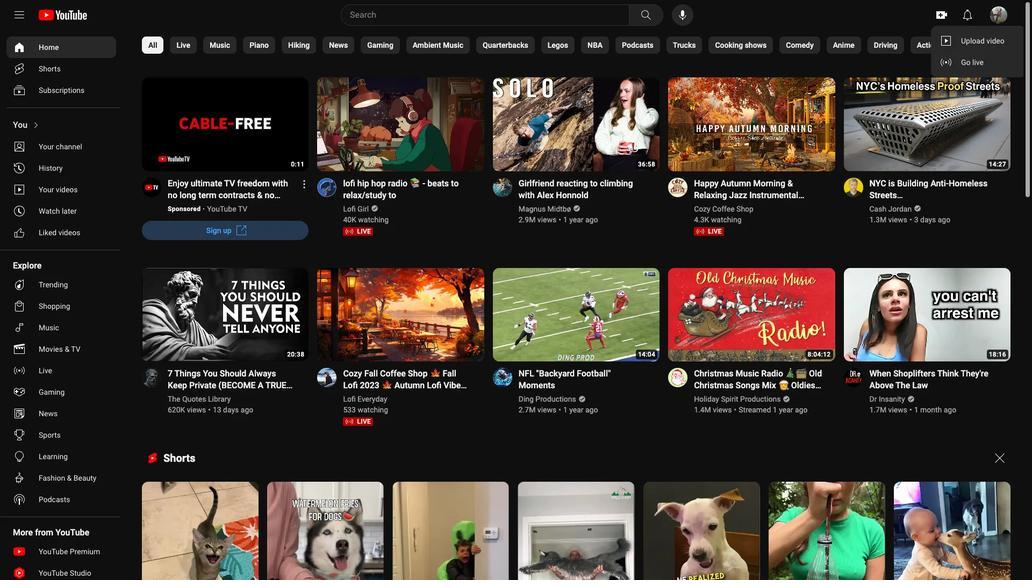 Task type: locate. For each thing, give the bounding box(es) containing it.
cozy up 2023
[[343, 369, 362, 379]]

🍁 right 2023
[[382, 381, 393, 391]]

& right movies
[[65, 345, 69, 354]]

tv up contracts on the top of page
[[224, 178, 235, 189]]

you link
[[6, 115, 116, 136], [6, 115, 116, 136]]

music left the piano
[[210, 41, 230, 49]]

ago down honnold
[[586, 215, 598, 224]]

coffee inside cozy coffee shop 4.3k watching
[[713, 205, 735, 213]]

0 horizontal spatial to
[[389, 190, 396, 200]]

2 horizontal spatial shop
[[791, 202, 811, 212]]

620k views
[[168, 406, 206, 415]]

videos up later
[[56, 186, 78, 194]]

0 horizontal spatial shorts
[[39, 65, 61, 73]]

lofi hip hop radio 📚 - beats to relax/study to by lofi girl 299,617,567 views element
[[343, 178, 472, 201]]

14:27 link
[[844, 77, 1011, 172]]

1 vertical spatial the
[[168, 395, 180, 404]]

ago
[[586, 215, 598, 224], [938, 215, 951, 224], [241, 406, 253, 415], [586, 406, 598, 415], [795, 406, 808, 415], [944, 406, 957, 415]]

1 horizontal spatial the
[[896, 381, 911, 391]]

productions
[[536, 395, 576, 404], [741, 395, 781, 404]]

1 down the midtbø
[[564, 215, 568, 224]]

cozy fall coffee shop 🍁 fall lofi 2023 🍁 autumn lofi vibes to make you feel warm and peaceful by lofi everyday  125,377 views element
[[343, 369, 472, 415]]

tab list
[[142, 30, 1033, 60]]

nyc
[[870, 178, 887, 189]]

ago right 'month'
[[944, 406, 957, 415]]

0 vertical spatial podcasts
[[622, 41, 654, 49]]

0 vertical spatial live
[[177, 41, 190, 49]]

watching down everyday
[[358, 406, 388, 415]]

0 vertical spatial autumn
[[721, 178, 752, 189]]

0 horizontal spatial coffee
[[380, 369, 406, 379]]

videos
[[56, 186, 78, 194], [58, 229, 80, 237]]

action-adventure games
[[917, 41, 1000, 49]]

0 horizontal spatial the
[[168, 395, 180, 404]]

ago down nfl "backyard football" moments "link"
[[586, 406, 598, 415]]

0 horizontal spatial you
[[13, 120, 28, 130]]

shorts down home
[[39, 65, 61, 73]]

0 vertical spatial videos
[[56, 186, 78, 194]]

coffee
[[763, 202, 789, 212], [713, 205, 735, 213], [380, 369, 406, 379]]

productions up 2.7m views
[[536, 395, 576, 404]]

7 things you should always keep private  (become a true stoic) link
[[168, 369, 296, 403]]

1
[[564, 215, 568, 224], [564, 406, 568, 415], [773, 406, 778, 415], [915, 406, 919, 415]]

watch
[[39, 207, 60, 216]]

14:04 link
[[493, 268, 660, 363]]

7 things you should always keep private  (become a true stoic)
[[168, 369, 287, 403]]

8 hours, 4 minutes, 12 seconds element
[[808, 351, 831, 359]]

with up magnus
[[519, 190, 535, 200]]

40k
[[343, 215, 357, 224]]

tv down contracts on the top of page
[[238, 205, 247, 213]]

holiday spirit productions link
[[694, 394, 782, 405]]

live status down peaceful
[[343, 418, 373, 427]]

36:58 link
[[493, 77, 660, 172]]

1.4m
[[694, 406, 711, 415]]

live down peaceful
[[357, 419, 371, 426]]

shorts down '620k'
[[164, 452, 196, 465]]

0 vertical spatial news
[[329, 41, 348, 49]]

gaming left ambient
[[367, 41, 394, 49]]

your for your videos
[[39, 186, 54, 194]]

0 vertical spatial gaming
[[367, 41, 394, 49]]

1 vertical spatial cozy
[[343, 369, 362, 379]]

2 horizontal spatial coffee
[[763, 202, 789, 212]]

to right 'reacting'
[[590, 178, 598, 189]]

coffee inside "cozy fall coffee shop 🍁 fall lofi 2023 🍁 autumn lofi vibes to make you feel warm and peaceful"
[[380, 369, 406, 379]]

year down the midtbø
[[570, 215, 584, 224]]

tab list containing all
[[142, 30, 1033, 60]]

more from youtube
[[13, 528, 89, 538]]

2 productions from the left
[[741, 395, 781, 404]]

to right beats
[[451, 178, 459, 189]]

go to channel: youtube tv. element
[[207, 205, 247, 213]]

live for cozy fall coffee shop 🍁 fall lofi 2023 🍁 autumn lofi vibes to make you feel warm and peaceful
[[357, 419, 371, 426]]

ago down oldies
[[795, 406, 808, 415]]

0 horizontal spatial with
[[272, 178, 288, 189]]

news
[[329, 41, 348, 49], [39, 410, 58, 418]]

2 horizontal spatial tv
[[238, 205, 247, 213]]

0 horizontal spatial cozy
[[343, 369, 362, 379]]

ago right '3'
[[938, 215, 951, 224]]

coffee up ambience
[[713, 205, 735, 213]]

1 left 'month'
[[915, 406, 919, 415]]

no down freedom
[[265, 190, 275, 200]]

videos for your videos
[[56, 186, 78, 194]]

with right freedom
[[272, 178, 288, 189]]

live down 40k watching
[[357, 228, 371, 235]]

nba
[[588, 41, 603, 49]]

1 christmas from the top
[[694, 369, 734, 379]]

and
[[438, 393, 453, 403]]

with for enjoy ultimate tv freedom with no long term contracts & no hidden fees.
[[272, 178, 288, 189]]

1 horizontal spatial tv
[[224, 178, 235, 189]]

1 horizontal spatial no
[[265, 190, 275, 200]]

with inside enjoy ultimate tv freedom with no long term contracts & no hidden fees.
[[272, 178, 288, 189]]

live
[[177, 41, 190, 49], [39, 367, 52, 375]]

to down radio
[[389, 190, 396, 200]]

& down freedom
[[257, 190, 263, 200]]

live down ambience
[[708, 228, 722, 235]]

13
[[213, 406, 221, 415]]

cozy
[[694, 205, 711, 213], [343, 369, 362, 379]]

0 horizontal spatial news
[[39, 410, 58, 418]]

1 horizontal spatial fall
[[443, 369, 457, 379]]

you inside "cozy fall coffee shop 🍁 fall lofi 2023 🍁 autumn lofi vibes to make you feel warm and peaceful"
[[378, 393, 393, 403]]

watching down cozy coffee shop link
[[711, 215, 742, 224]]

ad - enjoy ultimate tv freedom with no long term contracts & no hidden fees. - 11 seconds - watch across your devices and start streaming the tv you love. - youtube tv - play video element
[[168, 178, 296, 212]]

2 horizontal spatial you
[[378, 393, 393, 403]]

1 vertical spatial news
[[39, 410, 58, 418]]

0 vertical spatial your
[[39, 143, 54, 151]]

no down enjoy
[[168, 190, 177, 200]]

views down ding productions at right
[[538, 406, 557, 415]]

music right ambient
[[443, 41, 464, 49]]

1 productions from the left
[[536, 395, 576, 404]]

dr insanity link
[[870, 394, 906, 405]]

to inside 'girlfriend reacting to climbing with alex honnold'
[[590, 178, 598, 189]]

later
[[62, 207, 77, 216]]

views down quotes
[[187, 406, 206, 415]]

live status down 40k watching
[[343, 227, 373, 236]]

you inside 7 things you should always keep private  (become a true stoic)
[[203, 369, 218, 379]]

trending
[[39, 281, 68, 289]]

views for reacting
[[538, 215, 557, 224]]

coffee inside happy autumn morning & relaxing jazz instrumental music at outdoor coffee shop ambience for working
[[763, 202, 789, 212]]

1 horizontal spatial 🍁
[[430, 369, 441, 379]]

0 horizontal spatial days
[[223, 406, 239, 415]]

& inside happy autumn morning & relaxing jazz instrumental music at outdoor coffee shop ambience for working
[[788, 178, 793, 189]]

1 vertical spatial autumn
[[395, 381, 425, 391]]

14 minutes, 4 seconds element
[[638, 351, 656, 359]]

36 minutes, 58 seconds element
[[638, 161, 656, 168]]

shop up warm
[[408, 369, 428, 379]]

0 horizontal spatial gaming
[[39, 388, 65, 397]]

the down shoplifters
[[896, 381, 911, 391]]

0 vertical spatial christmas
[[694, 369, 734, 379]]

1 for nfl
[[564, 406, 568, 415]]

2 your from the top
[[39, 186, 54, 194]]

ago for girlfriend reacting to climbing with alex honnold
[[586, 215, 598, 224]]

subscriptions
[[39, 86, 85, 95]]

live status down ambience
[[694, 227, 724, 236]]

1 year ago
[[564, 215, 598, 224], [564, 406, 598, 415]]

1 year ago down nfl "backyard football" moments by ding productions 2,766,390 views 1 year ago 14 minutes, 4 seconds 'element'
[[564, 406, 598, 415]]

1 vertical spatial shorts
[[164, 452, 196, 465]]

trending link
[[6, 274, 116, 296], [6, 274, 116, 296]]

cozy inside "cozy fall coffee shop 🍁 fall lofi 2023 🍁 autumn lofi vibes to make you feel warm and peaceful"
[[343, 369, 362, 379]]

music inside happy autumn morning & relaxing jazz instrumental music at outdoor coffee shop ambience for working
[[694, 202, 718, 212]]

your videos link
[[6, 179, 116, 201], [6, 179, 116, 201]]

coffee down instrumental
[[763, 202, 789, 212]]

0 horizontal spatial fall
[[364, 369, 378, 379]]

& up instrumental
[[788, 178, 793, 189]]

8:04:12
[[808, 351, 831, 359]]

lofi
[[343, 205, 356, 213], [343, 381, 358, 391], [427, 381, 442, 391], [343, 395, 356, 404]]

1 horizontal spatial you
[[203, 369, 218, 379]]

when shoplifters think they're above the law link
[[870, 369, 998, 392]]

live down movies
[[39, 367, 52, 375]]

cash jordan
[[870, 205, 912, 213]]

0 vertical spatial tv
[[224, 178, 235, 189]]

cozy up 4.3k
[[694, 205, 711, 213]]

trucks
[[673, 41, 696, 49]]

0 horizontal spatial productions
[[536, 395, 576, 404]]

views down spirit
[[713, 406, 732, 415]]

days
[[921, 215, 936, 224], [223, 406, 239, 415]]

1 horizontal spatial news
[[329, 41, 348, 49]]

1 vertical spatial 1 year ago
[[564, 406, 598, 415]]

ding productions
[[519, 395, 576, 404]]

happy autumn morning & relaxing jazz instrumental music at outdoor coffee shop ambience for working by cozy coffee shop 1,780,405 views element
[[694, 178, 823, 224]]

views for "backyard
[[538, 406, 557, 415]]

1 your from the top
[[39, 143, 54, 151]]

live status for happy autumn morning & relaxing jazz instrumental music at outdoor coffee shop ambience for working
[[694, 227, 724, 236]]

1 vertical spatial gaming
[[39, 388, 65, 397]]

0 horizontal spatial shop
[[408, 369, 428, 379]]

0 vertical spatial shorts
[[39, 65, 61, 73]]

1 horizontal spatial gaming
[[367, 41, 394, 49]]

ding productions image
[[493, 369, 512, 388]]

1 vertical spatial you
[[203, 369, 218, 379]]

1 1 year ago from the top
[[564, 215, 598, 224]]

nyc is building anti-homeless streets…
[[870, 178, 988, 200]]

the up '620k'
[[168, 395, 180, 404]]

movies
[[39, 345, 63, 354]]

music link
[[6, 317, 116, 339], [6, 317, 116, 339]]

to
[[451, 178, 459, 189], [590, 178, 598, 189], [389, 190, 396, 200]]

views down magnus midtbø link
[[538, 215, 557, 224]]

live for happy autumn morning & relaxing jazz instrumental music at outdoor coffee shop ambience for working
[[708, 228, 722, 235]]

views down insanity
[[889, 406, 908, 415]]

with inside 'girlfriend reacting to climbing with alex honnold'
[[519, 190, 535, 200]]

cozy for cozy coffee shop 4.3k watching
[[694, 205, 711, 213]]

1 vertical spatial tv
[[238, 205, 247, 213]]

0 vertical spatial you
[[13, 120, 28, 130]]

lofi everyday image
[[318, 369, 337, 388]]

1 horizontal spatial days
[[921, 215, 936, 224]]

cozy for cozy fall coffee shop 🍁 fall lofi 2023 🍁 autumn lofi vibes to make you feel warm and peaceful
[[343, 369, 362, 379]]

7 things you should always keep private  (become a true stoic) by the quotes library 620,566 views 13 days ago 20 minutes element
[[168, 369, 296, 403]]

2.7m
[[519, 406, 536, 415]]

2 1 year ago from the top
[[564, 406, 598, 415]]

music up movies
[[39, 324, 59, 332]]

views down 'jordan'
[[889, 215, 908, 224]]

1 fall from the left
[[364, 369, 378, 379]]

shop inside "cozy fall coffee shop 🍁 fall lofi 2023 🍁 autumn lofi vibes to make you feel warm and peaceful"
[[408, 369, 428, 379]]

your channel link
[[6, 136, 116, 158], [6, 136, 116, 158]]

cash
[[870, 205, 887, 213]]

1 horizontal spatial with
[[519, 190, 535, 200]]

premium
[[70, 548, 100, 557]]

tv for enjoy ultimate tv freedom with no long term contracts & no hidden fees.
[[224, 178, 235, 189]]

nfl
[[519, 369, 534, 379]]

when
[[870, 369, 892, 379]]

videos down later
[[58, 229, 80, 237]]

your up watch
[[39, 186, 54, 194]]

music down relaxing
[[694, 202, 718, 212]]

1 down the 2022
[[773, 406, 778, 415]]

1 horizontal spatial autumn
[[721, 178, 752, 189]]

tv inside enjoy ultimate tv freedom with no long term contracts & no hidden fees.
[[224, 178, 235, 189]]

spirit
[[721, 395, 739, 404]]

1 vertical spatial live
[[39, 367, 52, 375]]

0 horizontal spatial autumn
[[395, 381, 425, 391]]

watching inside cozy coffee shop 4.3k watching
[[711, 215, 742, 224]]

autumn up feel
[[395, 381, 425, 391]]

shorts link
[[6, 58, 116, 80], [6, 58, 116, 80]]

history
[[39, 164, 63, 173]]

honnold
[[556, 190, 589, 200]]

ago down (become
[[241, 406, 253, 415]]

1 year ago down the midtbø
[[564, 215, 598, 224]]

0 horizontal spatial no
[[168, 190, 177, 200]]

law
[[913, 381, 929, 391]]

cozy inside cozy coffee shop 4.3k watching
[[694, 205, 711, 213]]

productions inside ding productions link
[[536, 395, 576, 404]]

1 vertical spatial christmas
[[694, 381, 734, 391]]

fees.
[[196, 202, 215, 212]]

girl
[[358, 205, 369, 213]]

gaming inside tab list
[[367, 41, 394, 49]]

fall up 2023
[[364, 369, 378, 379]]

autumn up jazz
[[721, 178, 752, 189]]

views for things
[[187, 406, 206, 415]]

more
[[13, 528, 33, 538]]

instrumental
[[750, 190, 799, 200]]

2 vertical spatial christmas
[[694, 393, 734, 403]]

1 vertical spatial with
[[519, 190, 535, 200]]

2 horizontal spatial to
[[590, 178, 598, 189]]

18:16
[[989, 351, 1007, 359]]

productions inside holiday spirit productions link
[[741, 395, 781, 404]]

live right all
[[177, 41, 190, 49]]

lofi inside lofi everyday 533 watching
[[343, 395, 356, 404]]

news up sports
[[39, 410, 58, 418]]

anime
[[834, 41, 855, 49]]

0 vertical spatial with
[[272, 178, 288, 189]]

music up songs
[[736, 369, 760, 379]]

shop down instrumental
[[791, 202, 811, 212]]

learning link
[[6, 446, 116, 468], [6, 446, 116, 468]]

1 year ago for "backyard
[[564, 406, 598, 415]]

1 vertical spatial days
[[223, 406, 239, 415]]

days right '3'
[[921, 215, 936, 224]]

1 vertical spatial videos
[[58, 229, 80, 237]]

productions up streamed
[[741, 395, 781, 404]]

0 horizontal spatial live
[[39, 367, 52, 375]]

shop up for
[[737, 205, 754, 213]]

podcasts right "nba"
[[622, 41, 654, 49]]

1.3m views
[[870, 215, 908, 224]]

14:04
[[638, 351, 656, 359]]

stoic)
[[168, 393, 195, 403]]

0 horizontal spatial podcasts
[[39, 496, 70, 504]]

1 vertical spatial your
[[39, 186, 54, 194]]

2 vertical spatial you
[[378, 393, 393, 403]]

coffee up feel
[[380, 369, 406, 379]]

podcasts
[[622, 41, 654, 49], [39, 496, 70, 504]]

1 horizontal spatial coffee
[[713, 205, 735, 213]]

& inside enjoy ultimate tv freedom with no long term contracts & no hidden fees.
[[257, 190, 263, 200]]

make
[[355, 393, 376, 403]]

1 down ding productions link
[[564, 406, 568, 415]]

oldies
[[791, 381, 816, 391]]

live status
[[343, 227, 373, 236], [694, 227, 724, 236], [343, 418, 373, 427]]

1 horizontal spatial productions
[[741, 395, 781, 404]]

streamed 1 year ago
[[739, 406, 808, 415]]

gaming down movies
[[39, 388, 65, 397]]

homeless
[[949, 178, 988, 189]]

youtube studio link
[[6, 563, 116, 581], [6, 563, 116, 581]]

1 horizontal spatial podcasts
[[622, 41, 654, 49]]

library
[[208, 395, 231, 404]]

girlfriend reacting to climbing with alex honnold by magnus midtbø 2,985,267 views 1 year ago 36 minutes from your watch later playlist element
[[519, 178, 647, 201]]

news inside tab list
[[329, 41, 348, 49]]

lofi girl link
[[343, 204, 370, 214]]

ago for when shoplifters think they're above the law
[[944, 406, 957, 415]]

0 horizontal spatial tv
[[71, 345, 80, 354]]

youtube for tv
[[207, 205, 236, 213]]

2 vertical spatial tv
[[71, 345, 80, 354]]

1 horizontal spatial shop
[[737, 205, 754, 213]]

year down the 2022
[[779, 406, 794, 415]]

0 horizontal spatial 🍁
[[382, 381, 393, 391]]

fall up vibes
[[443, 369, 457, 379]]

None search field
[[322, 4, 666, 26]]

1 horizontal spatial live
[[177, 41, 190, 49]]

podcasts down fashion
[[39, 496, 70, 504]]

0 vertical spatial the
[[896, 381, 911, 391]]

climbing
[[600, 178, 633, 189]]

tv for movies & tv
[[71, 345, 80, 354]]

year down ding productions link
[[570, 406, 584, 415]]

20 minutes, 38 seconds element
[[287, 351, 305, 359]]

mix
[[762, 381, 776, 391]]

youtube premium link
[[6, 542, 116, 563], [6, 542, 116, 563]]

your up history
[[39, 143, 54, 151]]

upload
[[962, 37, 985, 45]]

watching inside lofi everyday 533 watching
[[358, 406, 388, 415]]

lofi up the 533 on the left of the page
[[343, 395, 356, 404]]

tv right movies
[[71, 345, 80, 354]]

1 horizontal spatial cozy
[[694, 205, 711, 213]]

0 vertical spatial 1 year ago
[[564, 215, 598, 224]]

watch later link
[[6, 201, 116, 222], [6, 201, 116, 222]]

outdoor
[[730, 202, 761, 212]]

live status for cozy fall coffee shop 🍁 fall lofi 2023 🍁 autumn lofi vibes to make you feel warm and peaceful
[[343, 418, 373, 427]]

cash jordan image
[[844, 178, 863, 197]]

days right "13" on the left of page
[[223, 406, 239, 415]]

0 vertical spatial days
[[921, 215, 936, 224]]

news right hiking
[[329, 41, 348, 49]]

fashion & beauty
[[39, 474, 97, 483]]

0 vertical spatial cozy
[[694, 205, 711, 213]]

🍁 up and
[[430, 369, 441, 379]]

tv
[[224, 178, 235, 189], [238, 205, 247, 213], [71, 345, 80, 354]]

liked videos
[[39, 229, 80, 237]]



Task type: describe. For each thing, give the bounding box(es) containing it.
hop
[[372, 178, 386, 189]]

your videos
[[39, 186, 78, 194]]

jordan
[[889, 205, 912, 213]]

reacting
[[557, 178, 588, 189]]

to
[[343, 393, 353, 403]]

"backyard
[[537, 369, 575, 379]]

3 christmas from the top
[[694, 393, 734, 403]]

2 christmas from the top
[[694, 381, 734, 391]]

christmas music radio 🎄📻 old christmas songs mix 🎅 oldies christmas music 2022 by holiday spirit productions 1,434,995 views streamed 1 year ago 8 hours, 4 minutes element
[[694, 369, 823, 403]]

3
[[915, 215, 919, 224]]

shows
[[745, 41, 767, 49]]

movies & tv
[[39, 345, 80, 354]]

620k
[[168, 406, 185, 415]]

1.4m views
[[694, 406, 732, 415]]

beats
[[428, 178, 449, 189]]

& left beauty
[[67, 474, 72, 483]]

live status for lofi hip hop radio 📚 - beats to relax/study to
[[343, 227, 373, 236]]

views for is
[[889, 215, 908, 224]]

lofi hip hop radio 📚 - beats to relax/study to
[[343, 178, 459, 200]]

magnus midtbø link
[[519, 204, 572, 214]]

radio
[[388, 178, 408, 189]]

1 horizontal spatial to
[[451, 178, 459, 189]]

at
[[720, 202, 728, 212]]

ambient music
[[413, 41, 464, 49]]

ago for nyc is building anti-homeless streets…
[[938, 215, 951, 224]]

insanity
[[879, 395, 905, 404]]

holiday
[[694, 395, 720, 404]]

0:11
[[291, 161, 305, 168]]

your channel
[[39, 143, 82, 151]]

freedom
[[237, 178, 270, 189]]

year for "backyard
[[570, 406, 584, 415]]

the inside when shoplifters think they're above the law
[[896, 381, 911, 391]]

sports
[[39, 431, 61, 440]]

📚
[[410, 178, 421, 189]]

Sign up text field
[[206, 226, 232, 235]]

music down songs
[[736, 393, 760, 403]]

shop inside cozy coffee shop 4.3k watching
[[737, 205, 754, 213]]

anti-
[[931, 178, 949, 189]]

18 minutes, 16 seconds element
[[989, 351, 1007, 359]]

nyc is building anti-homeless streets… link
[[870, 178, 998, 201]]

the quotes library image
[[142, 369, 161, 388]]

upload video
[[962, 37, 1005, 45]]

youtube for premium
[[39, 548, 68, 557]]

your for your channel
[[39, 143, 54, 151]]

40k watching
[[343, 215, 389, 224]]

lofi
[[343, 178, 355, 189]]

hip
[[358, 178, 369, 189]]

views for music
[[713, 406, 732, 415]]

holiday spirit productions image
[[669, 369, 688, 388]]

autumn inside "cozy fall coffee shop 🍁 fall lofi 2023 🍁 autumn lofi vibes to make you feel warm and peaceful"
[[395, 381, 425, 391]]

2 fall from the left
[[443, 369, 457, 379]]

year for reacting
[[570, 215, 584, 224]]

when shoplifters think they're above the law
[[870, 369, 989, 391]]

18:16 link
[[844, 268, 1011, 363]]

2023
[[360, 381, 380, 391]]

true
[[266, 381, 287, 391]]

live for lofi hip hop radio 📚 - beats to relax/study to
[[357, 228, 371, 235]]

youtube premium
[[39, 548, 100, 557]]

ago for nfl "backyard football" moments
[[586, 406, 598, 415]]

7
[[168, 369, 173, 379]]

20:38
[[287, 351, 305, 359]]

videos for liked videos
[[58, 229, 80, 237]]

hiking
[[288, 41, 310, 49]]

🎅
[[779, 381, 789, 391]]

when shoplifters think they're above the law by dr insanity 1,797,648 views 1 month ago 18 minutes element
[[870, 369, 998, 392]]

cooking
[[716, 41, 743, 49]]

ambience
[[694, 214, 733, 224]]

alex
[[537, 190, 554, 200]]

they're
[[961, 369, 989, 379]]

cozy coffee shop 4.3k watching
[[694, 205, 754, 224]]

songs
[[736, 381, 760, 391]]

relaxing
[[694, 190, 727, 200]]

with for girlfriend reacting to climbing with alex honnold
[[519, 190, 535, 200]]

nfl "backyard football" moments by ding productions 2,766,390 views 1 year ago 14 minutes, 4 seconds element
[[519, 369, 647, 392]]

533
[[343, 406, 356, 415]]

36:58
[[638, 161, 656, 168]]

ding productions link
[[519, 394, 577, 405]]

magnus midtbø image
[[493, 178, 512, 197]]

ago for 7 things you should always keep private  (become a true stoic)
[[241, 406, 253, 415]]

0 vertical spatial 🍁
[[430, 369, 441, 379]]

nfl "backyard football" moments link
[[519, 369, 647, 392]]

1 year ago for reacting
[[564, 215, 598, 224]]

0:11 button
[[142, 77, 309, 172]]

14 minutes, 27 seconds element
[[989, 161, 1007, 168]]

days for anti-
[[921, 215, 936, 224]]

home
[[39, 43, 59, 52]]

peaceful
[[343, 405, 377, 415]]

a
[[258, 381, 264, 391]]

term
[[199, 190, 217, 200]]

1 vertical spatial 🍁
[[382, 381, 393, 391]]

2.9m
[[519, 215, 536, 224]]

avatar image image
[[991, 6, 1008, 24]]

think
[[938, 369, 959, 379]]

watching down girl
[[358, 215, 389, 224]]

11 seconds element
[[291, 161, 305, 168]]

quarterbacks
[[483, 41, 529, 49]]

youtube studio
[[39, 570, 91, 578]]

1 vertical spatial podcasts
[[39, 496, 70, 504]]

youtube for studio
[[39, 570, 68, 578]]

should
[[220, 369, 247, 379]]

the quotes library
[[168, 395, 231, 404]]

football"
[[577, 369, 611, 379]]

1 horizontal spatial shorts
[[164, 452, 196, 465]]

podcasts inside tab list
[[622, 41, 654, 49]]

1 month ago
[[915, 406, 957, 415]]

1.7m
[[870, 406, 887, 415]]

explore
[[13, 261, 42, 271]]

1 no from the left
[[168, 190, 177, 200]]

1.3m
[[870, 215, 887, 224]]

1 for when
[[915, 406, 919, 415]]

radio
[[762, 369, 784, 379]]

long
[[180, 190, 196, 200]]

Search text field
[[350, 8, 627, 22]]

days for should
[[223, 406, 239, 415]]

8:04:12 link
[[669, 268, 836, 363]]

lofi up 40k
[[343, 205, 356, 213]]

ambient
[[413, 41, 441, 49]]

go to channel: youtube tv. image
[[142, 178, 161, 197]]

views for shoplifters
[[889, 406, 908, 415]]

streets…
[[870, 190, 904, 200]]

lofi up warm
[[427, 381, 442, 391]]

autumn inside happy autumn morning & relaxing jazz instrumental music at outdoor coffee shop ambience for working
[[721, 178, 752, 189]]

fashion
[[39, 474, 65, 483]]

cozy coffee shop link
[[694, 204, 755, 214]]

cooking shows
[[716, 41, 767, 49]]

cozy coffee shop image
[[669, 178, 688, 197]]

1 for girlfriend
[[564, 215, 568, 224]]

liked
[[39, 229, 57, 237]]

jazz
[[730, 190, 748, 200]]

lofi girl image
[[318, 178, 337, 197]]

watch later
[[39, 207, 77, 216]]

dr insanity image
[[844, 369, 863, 388]]

morning
[[754, 178, 786, 189]]

2 no from the left
[[265, 190, 275, 200]]

is
[[889, 178, 895, 189]]

holiday spirit productions
[[694, 395, 781, 404]]

ding
[[519, 395, 534, 404]]

shop inside happy autumn morning & relaxing jazz instrumental music at outdoor coffee shop ambience for working
[[791, 202, 811, 212]]

vibes
[[444, 381, 466, 391]]

lofi up the to
[[343, 381, 358, 391]]

action-
[[917, 41, 942, 49]]

nyc is building anti-homeless streets… by cash jordan 1,324,539 views 3 days ago 14 minutes, 27 seconds element
[[870, 178, 998, 201]]



Task type: vqa. For each thing, say whether or not it's contained in the screenshot.


